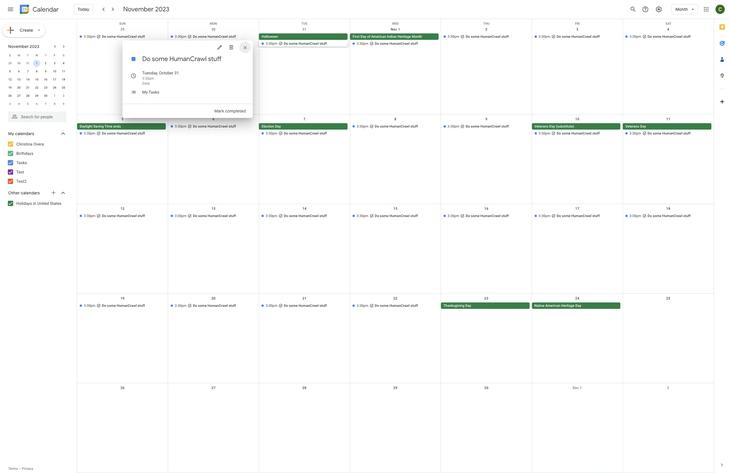 Task type: describe. For each thing, give the bounding box(es) containing it.
17 inside grid
[[575, 207, 580, 211]]

25 inside row group
[[62, 86, 65, 89]]

0 vertical spatial tasks
[[149, 90, 159, 95]]

october
[[159, 71, 173, 75]]

15 inside '15' element
[[35, 78, 38, 81]]

birthdays
[[16, 151, 33, 156]]

test
[[16, 170, 24, 175]]

12 inside grid
[[121, 207, 125, 211]]

december 8 element
[[51, 101, 58, 108]]

24 inside row group
[[53, 86, 56, 89]]

21 inside grid
[[302, 297, 307, 301]]

in
[[33, 201, 36, 206]]

10 for november 2023
[[53, 70, 56, 73]]

tuesday, october 31 3:30pm daily
[[142, 71, 179, 86]]

row containing sun
[[77, 19, 714, 26]]

sat
[[666, 22, 671, 26]]

veterans day (substitute) button
[[532, 123, 621, 130]]

30 element
[[42, 93, 49, 99]]

terms
[[8, 467, 18, 471]]

month button
[[672, 2, 698, 16]]

veterans day
[[625, 124, 646, 128]]

christina
[[16, 142, 32, 147]]

calendar element
[[19, 3, 59, 16]]

1 horizontal spatial november 2023
[[123, 5, 169, 13]]

13 element
[[15, 76, 22, 83]]

w
[[36, 54, 38, 57]]

create button
[[2, 23, 45, 37]]

19 element
[[6, 84, 13, 91]]

9 for november 2023
[[45, 70, 47, 73]]

1 s from the left
[[9, 54, 11, 57]]

31 inside tuesday, october 31 3:30pm daily
[[174, 71, 179, 75]]

27 for dec 1
[[211, 386, 216, 391]]

23 inside grid
[[484, 297, 489, 301]]

1 cell
[[32, 59, 41, 67]]

today button
[[74, 2, 93, 16]]

veterans day button
[[623, 123, 712, 130]]

1 horizontal spatial 15
[[393, 207, 398, 211]]

9 for sun
[[485, 117, 487, 121]]

thanksgiving day button
[[441, 303, 530, 309]]

1 vertical spatial 4
[[63, 62, 64, 65]]

8 for november 2023
[[36, 70, 38, 73]]

1 horizontal spatial 19
[[121, 297, 125, 301]]

cell containing election day
[[259, 123, 350, 137]]

31 inside grid
[[302, 27, 307, 31]]

december 4 element
[[15, 101, 22, 108]]

do some humancrawl stuff heading
[[142, 55, 222, 63]]

mon
[[210, 22, 217, 26]]

my calendars
[[8, 131, 34, 136]]

day for thanksgiving day
[[465, 304, 471, 308]]

1 inside cell
[[36, 62, 38, 65]]

23 inside 23 element
[[44, 86, 47, 89]]

december 9 element
[[60, 101, 67, 108]]

16 element
[[42, 76, 49, 83]]

f
[[54, 54, 55, 57]]

thu
[[483, 22, 490, 26]]

25 element
[[60, 84, 67, 91]]

m
[[18, 54, 20, 57]]

cell containing veterans day
[[623, 123, 714, 137]]

0 vertical spatial 3
[[576, 27, 578, 31]]

1 right "dec"
[[580, 386, 582, 391]]

nov 1
[[391, 27, 400, 31]]

12 element
[[6, 76, 13, 83]]

1 vertical spatial november 2023
[[8, 44, 39, 49]]

heritage inside cell
[[398, 35, 411, 39]]

my tasks
[[142, 90, 159, 95]]

terms – privacy
[[8, 467, 33, 471]]

delete task image
[[228, 45, 234, 50]]

other
[[8, 191, 20, 196]]

tasks inside my calendars list
[[16, 161, 27, 165]]

overa
[[33, 142, 44, 147]]

cell containing daylight saving time ends
[[77, 123, 168, 137]]

0 vertical spatial 4
[[667, 27, 669, 31]]

2 t from the left
[[45, 54, 47, 57]]

6 for november 2023
[[18, 70, 20, 73]]

states
[[50, 201, 61, 206]]

4 inside row
[[18, 102, 20, 106]]

0 vertical spatial november
[[123, 5, 154, 13]]

wed
[[392, 22, 399, 26]]

7 inside row
[[45, 102, 47, 106]]

dec
[[573, 386, 579, 391]]

veterans for veterans day (substitute)
[[535, 124, 548, 128]]

1 horizontal spatial 3
[[54, 62, 55, 65]]

29 element
[[33, 93, 40, 99]]

election
[[262, 124, 274, 128]]

cell containing veterans day (substitute)
[[532, 123, 623, 137]]

day for veterans day
[[640, 124, 646, 128]]

mark completed button
[[212, 104, 248, 118]]

privacy
[[22, 467, 33, 471]]

first day of american indian heritage month
[[353, 35, 422, 39]]

1 vertical spatial heritage
[[561, 304, 575, 308]]

day for veterans day (substitute)
[[549, 124, 555, 128]]

election day
[[262, 124, 281, 128]]

indian
[[387, 35, 397, 39]]

time
[[105, 124, 112, 128]]

3:30pm inside tuesday, october 31 3:30pm daily
[[142, 77, 154, 81]]

1 horizontal spatial 2023
[[155, 5, 169, 13]]

daily
[[142, 81, 150, 86]]

christina overa
[[16, 142, 44, 147]]

day for first day of american indian heritage month
[[361, 35, 366, 39]]

1 vertical spatial 24
[[575, 297, 580, 301]]

6 for sun
[[213, 117, 215, 121]]

mark
[[214, 109, 224, 114]]

test2
[[16, 179, 26, 184]]

today
[[78, 7, 89, 12]]

saving
[[93, 124, 104, 128]]

thanksgiving
[[444, 304, 464, 308]]

1 horizontal spatial 6
[[36, 102, 38, 106]]

day for election day
[[275, 124, 281, 128]]

mark completed
[[214, 109, 246, 114]]

cell containing halloween
[[259, 33, 350, 47]]

december 2 element
[[60, 93, 67, 99]]

native american heritage day button
[[532, 303, 621, 309]]

daylight
[[80, 124, 92, 128]]

17 element
[[51, 76, 58, 83]]

tuesday,
[[142, 71, 158, 75]]

24 element
[[51, 84, 58, 91]]

1 horizontal spatial 25
[[666, 297, 670, 301]]

27 for 1
[[17, 94, 21, 97]]

terms link
[[8, 467, 18, 471]]

first day of american indian heritage month button
[[350, 33, 439, 40]]

1 t from the left
[[27, 54, 29, 57]]

united
[[37, 201, 49, 206]]

5 for november 2023
[[9, 70, 11, 73]]

18 element
[[60, 76, 67, 83]]

ends
[[113, 124, 121, 128]]

daylight saving time ends
[[80, 124, 121, 128]]



Task type: locate. For each thing, give the bounding box(es) containing it.
1 horizontal spatial 13
[[211, 207, 216, 211]]

1 vertical spatial 27
[[211, 386, 216, 391]]

halloween
[[262, 35, 278, 39]]

0 vertical spatial 10
[[53, 70, 56, 73]]

native american heritage day
[[535, 304, 581, 308]]

6 down october 30 element at the left of page
[[18, 70, 20, 73]]

veterans inside veterans day button
[[625, 124, 639, 128]]

1 vertical spatial 17
[[575, 207, 580, 211]]

calendar heading
[[31, 5, 59, 14]]

12
[[8, 78, 12, 81], [121, 207, 125, 211]]

18 inside grid
[[666, 207, 670, 211]]

27 element
[[15, 93, 22, 99]]

grid containing 29
[[77, 19, 714, 474]]

29 inside "element"
[[35, 94, 38, 97]]

1 vertical spatial 5
[[27, 102, 29, 106]]

26 inside grid
[[121, 386, 125, 391]]

my calendars button
[[1, 129, 72, 138]]

0 vertical spatial 9
[[45, 70, 47, 73]]

veterans
[[535, 124, 548, 128], [625, 124, 639, 128]]

0 horizontal spatial 12
[[8, 78, 12, 81]]

1 vertical spatial 10
[[575, 117, 580, 121]]

4 down the sat
[[667, 27, 669, 31]]

privacy link
[[22, 467, 33, 471]]

0 vertical spatial 24
[[53, 86, 56, 89]]

of
[[367, 35, 370, 39]]

veterans day (substitute)
[[535, 124, 574, 128]]

27 inside row group
[[17, 94, 21, 97]]

1 horizontal spatial 4
[[63, 62, 64, 65]]

0 horizontal spatial 9
[[45, 70, 47, 73]]

21 element
[[24, 84, 31, 91]]

2 vertical spatial 9
[[485, 117, 487, 121]]

1 horizontal spatial 28
[[302, 386, 307, 391]]

1 horizontal spatial s
[[63, 54, 64, 57]]

10
[[53, 70, 56, 73], [575, 117, 580, 121]]

(substitute)
[[556, 124, 574, 128]]

my for my calendars
[[8, 131, 14, 136]]

31 right october at the top
[[174, 71, 179, 75]]

holidays in united states
[[16, 201, 61, 206]]

1 vertical spatial 3
[[54, 62, 55, 65]]

my calendars list
[[1, 140, 72, 186]]

11 up veterans day button
[[666, 117, 670, 121]]

2 vertical spatial 3
[[9, 102, 11, 106]]

2
[[485, 27, 487, 31], [45, 62, 47, 65], [63, 94, 64, 97], [667, 386, 669, 391]]

5 up the 'daylight saving time ends' button
[[122, 117, 124, 121]]

1 vertical spatial 9
[[63, 102, 64, 106]]

23 up thanksgiving day button
[[484, 297, 489, 301]]

Search for people text field
[[12, 112, 63, 122]]

stuff
[[138, 35, 145, 39], [229, 35, 236, 39], [501, 35, 509, 39], [592, 35, 600, 39], [683, 35, 691, 39], [320, 42, 327, 46], [411, 42, 418, 46], [208, 55, 222, 63], [229, 124, 236, 128], [411, 124, 418, 128], [501, 124, 509, 128], [138, 131, 145, 135], [320, 131, 327, 135], [592, 131, 600, 135], [683, 131, 691, 135], [138, 214, 145, 218], [229, 214, 236, 218], [320, 214, 327, 218], [411, 214, 418, 218], [501, 214, 509, 218], [592, 214, 600, 218], [683, 214, 691, 218], [138, 304, 145, 308], [229, 304, 236, 308], [320, 304, 327, 308], [411, 304, 418, 308]]

american
[[371, 35, 386, 39], [545, 304, 560, 308]]

november 2023 up the sun
[[123, 5, 169, 13]]

11 for sun
[[666, 117, 670, 121]]

tasks down daily
[[149, 90, 159, 95]]

0 horizontal spatial 19
[[8, 86, 12, 89]]

5
[[9, 70, 11, 73], [27, 102, 29, 106], [122, 117, 124, 121]]

28 for dec 1
[[302, 386, 307, 391]]

tab list
[[714, 19, 730, 457]]

–
[[19, 467, 21, 471]]

calendars up christina
[[15, 131, 34, 136]]

26 for 1
[[8, 94, 12, 97]]

row
[[77, 19, 714, 26], [77, 25, 714, 114], [6, 51, 68, 59], [6, 59, 68, 67], [6, 67, 68, 76], [6, 76, 68, 84], [6, 84, 68, 92], [6, 92, 68, 100], [6, 100, 68, 108], [77, 114, 714, 204], [77, 204, 714, 294], [77, 294, 714, 384], [77, 384, 714, 474]]

2 veterans from the left
[[625, 124, 639, 128]]

row containing 3
[[6, 100, 68, 108]]

0 horizontal spatial november
[[8, 44, 29, 49]]

heritage right "native"
[[561, 304, 575, 308]]

month right indian
[[412, 35, 422, 39]]

do
[[102, 35, 106, 39], [193, 35, 197, 39], [466, 35, 470, 39], [557, 35, 561, 39], [648, 35, 652, 39], [284, 42, 288, 46], [375, 42, 379, 46], [142, 55, 150, 63], [193, 124, 197, 128], [375, 124, 379, 128], [466, 124, 470, 128], [102, 131, 106, 135], [284, 131, 288, 135], [557, 131, 561, 135], [648, 131, 652, 135], [102, 214, 106, 218], [193, 214, 197, 218], [284, 214, 288, 218], [375, 214, 379, 218], [466, 214, 470, 218], [557, 214, 561, 218], [648, 214, 652, 218], [102, 304, 106, 308], [193, 304, 197, 308], [284, 304, 288, 308], [375, 304, 379, 308]]

12 inside 12 element
[[8, 78, 12, 81]]

17 inside row group
[[53, 78, 56, 81]]

2 s from the left
[[63, 54, 64, 57]]

7
[[27, 70, 29, 73], [45, 102, 47, 106], [303, 117, 306, 121]]

1 horizontal spatial 22
[[393, 297, 398, 301]]

november up the sun
[[123, 5, 154, 13]]

add other calendars image
[[51, 190, 56, 196]]

0 horizontal spatial t
[[27, 54, 29, 57]]

1 horizontal spatial 18
[[666, 207, 670, 211]]

dec 1
[[573, 386, 582, 391]]

heritage
[[398, 35, 411, 39], [561, 304, 575, 308]]

american inside first day of american indian heritage month button
[[371, 35, 386, 39]]

november 2023
[[123, 5, 169, 13], [8, 44, 39, 49]]

7 for november 2023
[[27, 70, 29, 73]]

0 horizontal spatial heritage
[[398, 35, 411, 39]]

veterans inside veterans day (substitute) button
[[535, 124, 548, 128]]

1 vertical spatial 16
[[484, 207, 489, 211]]

1 horizontal spatial month
[[676, 7, 688, 12]]

month inside popup button
[[676, 7, 688, 12]]

10 up veterans day (substitute) button
[[575, 117, 580, 121]]

row group
[[6, 59, 68, 108]]

1 right "nov"
[[398, 27, 400, 31]]

0 vertical spatial 25
[[62, 86, 65, 89]]

27
[[17, 94, 21, 97], [211, 386, 216, 391]]

row containing s
[[6, 51, 68, 59]]

1 horizontal spatial 27
[[211, 386, 216, 391]]

1 vertical spatial 11
[[666, 117, 670, 121]]

4 up the 11 'element'
[[63, 62, 64, 65]]

month inside button
[[412, 35, 422, 39]]

my inside dropdown button
[[8, 131, 14, 136]]

1 vertical spatial american
[[545, 304, 560, 308]]

1 vertical spatial 20
[[211, 297, 216, 301]]

0 vertical spatial 16
[[44, 78, 47, 81]]

29
[[121, 27, 125, 31], [8, 62, 12, 65], [35, 94, 38, 97], [393, 386, 398, 391]]

11 inside grid
[[666, 117, 670, 121]]

2 horizontal spatial 9
[[485, 117, 487, 121]]

calendars for other calendars
[[21, 191, 40, 196]]

8 for sun
[[394, 117, 397, 121]]

american right of at the right
[[371, 35, 386, 39]]

1 horizontal spatial 14
[[302, 207, 307, 211]]

31 right october 30 element at the left of page
[[26, 62, 30, 65]]

26 inside row group
[[8, 94, 12, 97]]

6 down mark on the left of page
[[213, 117, 215, 121]]

1 vertical spatial 13
[[211, 207, 216, 211]]

holidays
[[16, 201, 32, 206]]

0 horizontal spatial american
[[371, 35, 386, 39]]

28 inside row group
[[26, 94, 30, 97]]

first
[[353, 35, 360, 39]]

0 horizontal spatial 13
[[17, 78, 21, 81]]

0 horizontal spatial 23
[[44, 86, 47, 89]]

heritage down nov 1
[[398, 35, 411, 39]]

23 down 16 element
[[44, 86, 47, 89]]

14
[[26, 78, 30, 81], [302, 207, 307, 211]]

december 7 element
[[42, 101, 49, 108]]

0 horizontal spatial s
[[9, 54, 11, 57]]

s up october 29 element
[[9, 54, 11, 57]]

0 horizontal spatial 28
[[26, 94, 30, 97]]

8
[[36, 70, 38, 73], [54, 102, 55, 106], [394, 117, 397, 121]]

0 vertical spatial month
[[676, 7, 688, 12]]

0 horizontal spatial tasks
[[16, 161, 27, 165]]

december 1 element
[[51, 93, 58, 99]]

10 for sun
[[575, 117, 580, 121]]

tasks up test
[[16, 161, 27, 165]]

11 for november 2023
[[62, 70, 65, 73]]

cell
[[259, 33, 350, 47], [350, 33, 441, 47], [77, 123, 168, 137], [259, 123, 350, 137], [532, 123, 623, 137], [623, 123, 714, 137], [623, 303, 714, 310]]

10 up 17 element
[[53, 70, 56, 73]]

7 up election day button
[[303, 117, 306, 121]]

december 6 element
[[33, 101, 40, 108]]

0 horizontal spatial november 2023
[[8, 44, 39, 49]]

1 vertical spatial 25
[[666, 297, 670, 301]]

0 vertical spatial 21
[[26, 86, 30, 89]]

1 horizontal spatial 24
[[575, 297, 580, 301]]

0 horizontal spatial my
[[8, 131, 14, 136]]

19 inside row group
[[8, 86, 12, 89]]

21
[[26, 86, 30, 89], [302, 297, 307, 301]]

calendars up in
[[21, 191, 40, 196]]

None search field
[[0, 109, 72, 122]]

7 down october 31 element
[[27, 70, 29, 73]]

0 vertical spatial 8
[[36, 70, 38, 73]]

2 inside 'element'
[[63, 94, 64, 97]]

other calendars
[[8, 191, 40, 196]]

calendars for my calendars
[[15, 131, 34, 136]]

veterans for veterans day
[[625, 124, 639, 128]]

14 element
[[24, 76, 31, 83]]

20 element
[[15, 84, 22, 91]]

1 vertical spatial 19
[[121, 297, 125, 301]]

election day button
[[259, 123, 348, 130]]

31 down tue
[[302, 27, 307, 31]]

1 horizontal spatial my
[[142, 90, 148, 95]]

31 inside row group
[[26, 62, 30, 65]]

tue
[[302, 22, 307, 26]]

11 up 18 "element" at top
[[62, 70, 65, 73]]

0 horizontal spatial 17
[[53, 78, 56, 81]]

3 inside row
[[9, 102, 11, 106]]

4
[[667, 27, 669, 31], [63, 62, 64, 65], [18, 102, 20, 106]]

december 5 element
[[24, 101, 31, 108]]

0 vertical spatial 12
[[8, 78, 12, 81]]

0 vertical spatial heritage
[[398, 35, 411, 39]]

2 horizontal spatial 6
[[213, 117, 215, 121]]

day
[[361, 35, 366, 39], [275, 124, 281, 128], [549, 124, 555, 128], [640, 124, 646, 128], [465, 304, 471, 308], [575, 304, 581, 308]]

halloween button
[[259, 33, 348, 40]]

0 vertical spatial 13
[[17, 78, 21, 81]]

28 for 1
[[26, 94, 30, 97]]

my
[[142, 90, 148, 95], [8, 131, 14, 136]]

tasks
[[149, 90, 159, 95], [16, 161, 27, 165]]

daylight saving time ends button
[[77, 123, 166, 130]]

american inside native american heritage day button
[[545, 304, 560, 308]]

completed
[[225, 109, 246, 114]]

november 2023 grid
[[6, 51, 68, 108]]

calendar
[[33, 5, 59, 14]]

november up m
[[8, 44, 29, 49]]

t up october 31 element
[[27, 54, 29, 57]]

11
[[62, 70, 65, 73], [666, 117, 670, 121]]

0 horizontal spatial 18
[[62, 78, 65, 81]]

1 vertical spatial 23
[[484, 297, 489, 301]]

1 vertical spatial calendars
[[21, 191, 40, 196]]

0 horizontal spatial 14
[[26, 78, 30, 81]]

month right settings menu icon
[[676, 7, 688, 12]]

0 vertical spatial 26
[[8, 94, 12, 97]]

15
[[35, 78, 38, 81], [393, 207, 398, 211]]

7 for sun
[[303, 117, 306, 121]]

28 element
[[24, 93, 31, 99]]

other calendars button
[[1, 189, 72, 198]]

american right "native"
[[545, 304, 560, 308]]

main drawer image
[[7, 6, 14, 13]]

native
[[535, 304, 545, 308]]

1 horizontal spatial veterans
[[625, 124, 639, 128]]

20
[[17, 86, 21, 89], [211, 297, 216, 301]]

26 for dec 1
[[121, 386, 125, 391]]

settings menu image
[[655, 6, 662, 13]]

26
[[8, 94, 12, 97], [121, 386, 125, 391]]

s
[[9, 54, 11, 57], [63, 54, 64, 57]]

9
[[45, 70, 47, 73], [63, 102, 64, 106], [485, 117, 487, 121]]

my for my tasks
[[142, 90, 148, 95]]

0 vertical spatial 2023
[[155, 5, 169, 13]]

grid
[[77, 19, 714, 474]]

13 inside "element"
[[17, 78, 21, 81]]

october 30 element
[[15, 60, 22, 67]]

11 inside 'element'
[[62, 70, 65, 73]]

2 horizontal spatial 3
[[576, 27, 578, 31]]

0 horizontal spatial 16
[[44, 78, 47, 81]]

1 horizontal spatial 26
[[121, 386, 125, 391]]

0 horizontal spatial 11
[[62, 70, 65, 73]]

5 down october 29 element
[[9, 70, 11, 73]]

6 down 29 "element"
[[36, 102, 38, 106]]

0 horizontal spatial 5
[[9, 70, 11, 73]]

t left f
[[45, 54, 47, 57]]

0 vertical spatial november 2023
[[123, 5, 169, 13]]

cell containing first day of american indian heritage month
[[350, 33, 441, 47]]

fri
[[575, 22, 580, 26]]

24 down 17 element
[[53, 86, 56, 89]]

2023
[[155, 5, 169, 13], [30, 44, 39, 49]]

14 inside row group
[[26, 78, 30, 81]]

0 horizontal spatial 4
[[18, 102, 20, 106]]

0 horizontal spatial 21
[[26, 86, 30, 89]]

3 down 26 element
[[9, 102, 11, 106]]

1 vertical spatial 6
[[36, 102, 38, 106]]

4 down 27 element
[[18, 102, 20, 106]]

16 inside row group
[[44, 78, 47, 81]]

november 2023 up m
[[8, 44, 39, 49]]

row group containing 29
[[6, 59, 68, 108]]

21 inside row group
[[26, 86, 30, 89]]

10 inside row group
[[53, 70, 56, 73]]

1 horizontal spatial 12
[[121, 207, 125, 211]]

create
[[20, 28, 33, 33]]

0 vertical spatial 5
[[9, 70, 11, 73]]

5 down 28 element
[[27, 102, 29, 106]]

26 element
[[6, 93, 13, 99]]

22 inside "element"
[[35, 86, 38, 89]]

month
[[676, 7, 688, 12], [412, 35, 422, 39]]

16
[[44, 78, 47, 81], [484, 207, 489, 211]]

2 horizontal spatial 5
[[122, 117, 124, 121]]

humancrawl
[[117, 35, 137, 39], [208, 35, 228, 39], [480, 35, 501, 39], [571, 35, 592, 39], [662, 35, 683, 39], [299, 42, 319, 46], [390, 42, 410, 46], [169, 55, 207, 63], [208, 124, 228, 128], [390, 124, 410, 128], [480, 124, 501, 128], [117, 131, 137, 135], [299, 131, 319, 135], [571, 131, 592, 135], [662, 131, 683, 135], [117, 214, 137, 218], [208, 214, 228, 218], [299, 214, 319, 218], [390, 214, 410, 218], [480, 214, 501, 218], [571, 214, 592, 218], [662, 214, 683, 218], [117, 304, 137, 308], [208, 304, 228, 308], [299, 304, 319, 308], [390, 304, 410, 308]]

1 horizontal spatial 8
[[54, 102, 55, 106]]

15 element
[[33, 76, 40, 83]]

november
[[123, 5, 154, 13], [8, 44, 29, 49]]

1 vertical spatial 2023
[[30, 44, 39, 49]]

december 3 element
[[6, 101, 13, 108]]

2 vertical spatial 6
[[213, 117, 215, 121]]

1 veterans from the left
[[535, 124, 548, 128]]

thanksgiving day
[[444, 304, 471, 308]]

5 for sun
[[122, 117, 124, 121]]

3 down f
[[54, 62, 55, 65]]

0 vertical spatial 14
[[26, 78, 30, 81]]

22 element
[[33, 84, 40, 91]]

1 horizontal spatial 11
[[666, 117, 670, 121]]

0 vertical spatial 28
[[26, 94, 30, 97]]

0 horizontal spatial 20
[[17, 86, 21, 89]]

1 horizontal spatial t
[[45, 54, 47, 57]]

23
[[44, 86, 47, 89], [484, 297, 489, 301]]

sun
[[119, 22, 126, 26]]

23 element
[[42, 84, 49, 91]]

19
[[8, 86, 12, 89], [121, 297, 125, 301]]

1 down 24 element
[[54, 94, 55, 97]]

20 inside row group
[[17, 86, 21, 89]]

october 31 element
[[24, 60, 31, 67]]

11 element
[[60, 68, 67, 75]]

0 vertical spatial 17
[[53, 78, 56, 81]]

0 horizontal spatial 2023
[[30, 44, 39, 49]]

1 horizontal spatial 9
[[63, 102, 64, 106]]

7 down 30 element
[[45, 102, 47, 106]]

s right f
[[63, 54, 64, 57]]

17
[[53, 78, 56, 81], [575, 207, 580, 211]]

1 vertical spatial november
[[8, 44, 29, 49]]

10 element
[[51, 68, 58, 75]]

0 vertical spatial 18
[[62, 78, 65, 81]]

24 up native american heritage day button at the bottom right of the page
[[575, 297, 580, 301]]

1 down w on the top left of page
[[36, 62, 38, 65]]

2 horizontal spatial 7
[[303, 117, 306, 121]]

october 29 element
[[6, 60, 13, 67]]

10 inside grid
[[575, 117, 580, 121]]

1 horizontal spatial 23
[[484, 297, 489, 301]]

1 horizontal spatial 20
[[211, 297, 216, 301]]

2 horizontal spatial 31
[[302, 27, 307, 31]]

calendars
[[15, 131, 34, 136], [21, 191, 40, 196]]

1 horizontal spatial tasks
[[149, 90, 159, 95]]

1
[[398, 27, 400, 31], [36, 62, 38, 65], [54, 94, 55, 97], [580, 386, 582, 391]]

18 inside "element"
[[62, 78, 65, 81]]

0 horizontal spatial 25
[[62, 86, 65, 89]]

nov
[[391, 27, 397, 31]]

0 horizontal spatial 3
[[9, 102, 11, 106]]

8 inside december 8 element
[[54, 102, 55, 106]]

22
[[35, 86, 38, 89], [393, 297, 398, 301]]

3 down fri
[[576, 27, 578, 31]]

1 horizontal spatial 5
[[27, 102, 29, 106]]

0 horizontal spatial 10
[[53, 70, 56, 73]]

1 vertical spatial 21
[[302, 297, 307, 301]]

some
[[107, 35, 116, 39], [198, 35, 207, 39], [471, 35, 480, 39], [562, 35, 571, 39], [653, 35, 662, 39], [289, 42, 298, 46], [380, 42, 389, 46], [152, 55, 168, 63], [198, 124, 207, 128], [380, 124, 389, 128], [471, 124, 480, 128], [107, 131, 116, 135], [289, 131, 298, 135], [562, 131, 571, 135], [653, 131, 662, 135], [107, 214, 116, 218], [198, 214, 207, 218], [289, 214, 298, 218], [380, 214, 389, 218], [471, 214, 480, 218], [562, 214, 571, 218], [653, 214, 662, 218], [107, 304, 116, 308], [198, 304, 207, 308], [289, 304, 298, 308], [380, 304, 389, 308]]



Task type: vqa. For each thing, say whether or not it's contained in the screenshot.


